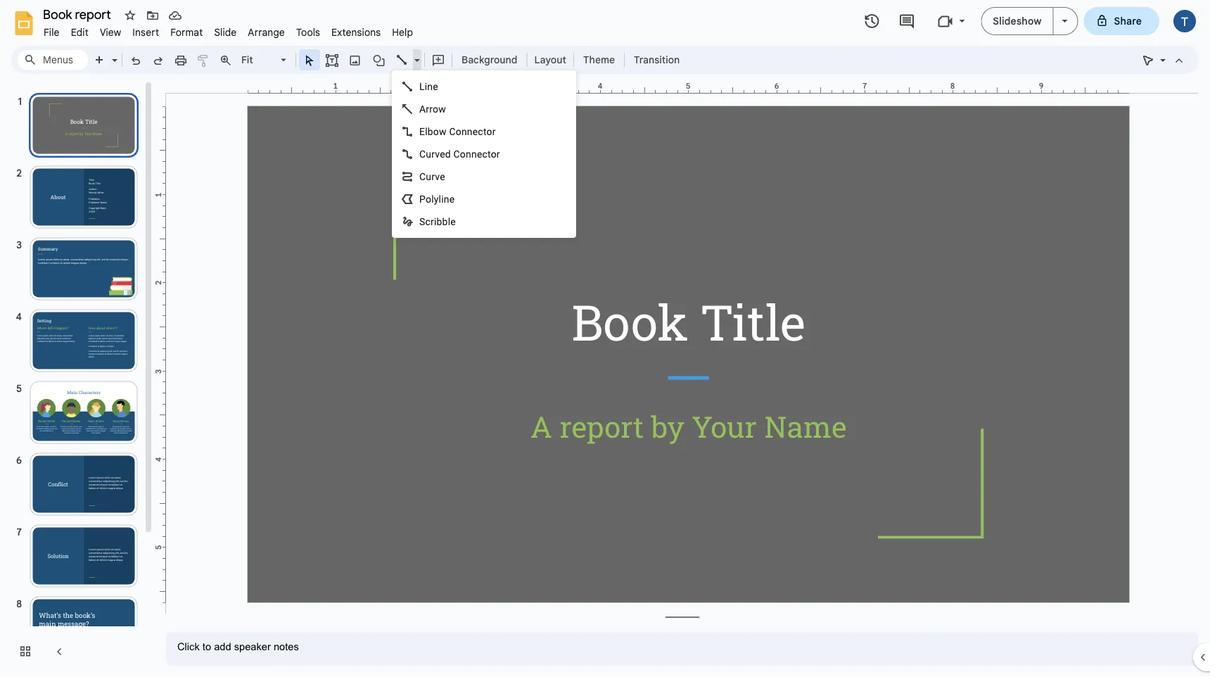 Task type: describe. For each thing, give the bounding box(es) containing it.
background
[[462, 54, 518, 66]]

Star checkbox
[[120, 6, 140, 25]]

cur v e
[[420, 171, 446, 182]]

polyline p element
[[420, 193, 459, 205]]

live pointer settings image
[[1157, 51, 1167, 56]]

layout button
[[530, 49, 571, 70]]

rrow
[[426, 103, 446, 115]]

curve v element
[[420, 171, 450, 182]]

cur
[[420, 171, 435, 182]]

navigation inside application
[[0, 80, 155, 677]]

extensions menu item
[[326, 24, 387, 40]]

theme
[[584, 54, 615, 66]]

presentation options image
[[1063, 20, 1068, 23]]

background button
[[455, 49, 524, 70]]

menu inside application
[[386, 0, 577, 327]]

insert
[[133, 26, 159, 38]]

Zoom field
[[237, 50, 293, 71]]

elbow connector e element
[[420, 126, 500, 137]]

arrange
[[248, 26, 285, 38]]

insert menu item
[[127, 24, 165, 40]]

lbow
[[425, 126, 447, 137]]

connector for c urved connector
[[454, 148, 500, 160]]

file
[[44, 26, 60, 38]]

view
[[100, 26, 121, 38]]

layout
[[535, 54, 567, 66]]

arrange menu item
[[242, 24, 291, 40]]

transition
[[634, 54, 680, 66]]

new slide with layout image
[[108, 51, 118, 56]]

help
[[392, 26, 413, 38]]

slideshow button
[[982, 7, 1054, 35]]

main toolbar
[[51, 0, 687, 622]]

menu bar inside menu bar banner
[[38, 18, 419, 42]]

share button
[[1085, 7, 1160, 35]]

ine
[[425, 81, 439, 92]]

tools
[[296, 26, 320, 38]]

slideshow
[[994, 15, 1042, 27]]

view menu item
[[94, 24, 127, 40]]

c urved connector
[[420, 148, 500, 160]]



Task type: locate. For each thing, give the bounding box(es) containing it.
menu
[[386, 0, 577, 327]]

urved
[[426, 148, 451, 160]]

arrow a element
[[420, 103, 451, 115]]

a rrow
[[420, 103, 446, 115]]

Menus field
[[18, 50, 88, 70]]

menu bar banner
[[0, 0, 1211, 677]]

curved connector c element
[[420, 148, 505, 160]]

e lbow connector
[[420, 126, 496, 137]]

help menu item
[[387, 24, 419, 40]]

l
[[420, 81, 425, 92]]

connector
[[449, 126, 496, 137], [454, 148, 500, 160]]

share
[[1115, 15, 1143, 27]]

format menu item
[[165, 24, 209, 40]]

0 vertical spatial connector
[[449, 126, 496, 137]]

application
[[0, 0, 1211, 677]]

shape image
[[371, 50, 388, 70]]

Zoom text field
[[239, 50, 279, 70]]

application containing slideshow
[[0, 0, 1211, 677]]

file menu item
[[38, 24, 65, 40]]

line l element
[[420, 81, 443, 92]]

insert image image
[[347, 50, 364, 70]]

transition button
[[628, 49, 687, 70]]

scribble
[[420, 216, 456, 227]]

a
[[420, 103, 426, 115]]

navigation
[[0, 80, 155, 677]]

mode and view toolbar
[[1138, 46, 1191, 74]]

connector for e lbow connector
[[449, 126, 496, 137]]

slide menu item
[[209, 24, 242, 40]]

menu bar
[[38, 18, 419, 42]]

p olyline
[[420, 193, 455, 205]]

menu bar containing file
[[38, 18, 419, 42]]

e
[[420, 126, 425, 137]]

theme button
[[577, 49, 622, 70]]

v
[[435, 171, 440, 182]]

slide
[[214, 26, 237, 38]]

extensions
[[332, 26, 381, 38]]

Rename text field
[[38, 6, 119, 23]]

l ine
[[420, 81, 439, 92]]

scribble d element
[[420, 216, 460, 227]]

menu containing l
[[386, 0, 577, 327]]

1 vertical spatial connector
[[454, 148, 500, 160]]

edit
[[71, 26, 89, 38]]

c
[[420, 148, 426, 160]]

connector up curved connector c element
[[449, 126, 496, 137]]

olyline
[[426, 193, 455, 205]]

connector down elbow connector e element
[[454, 148, 500, 160]]

e
[[440, 171, 446, 182]]

p
[[420, 193, 426, 205]]

edit menu item
[[65, 24, 94, 40]]

tools menu item
[[291, 24, 326, 40]]

format
[[170, 26, 203, 38]]



Task type: vqa. For each thing, say whether or not it's contained in the screenshot.


